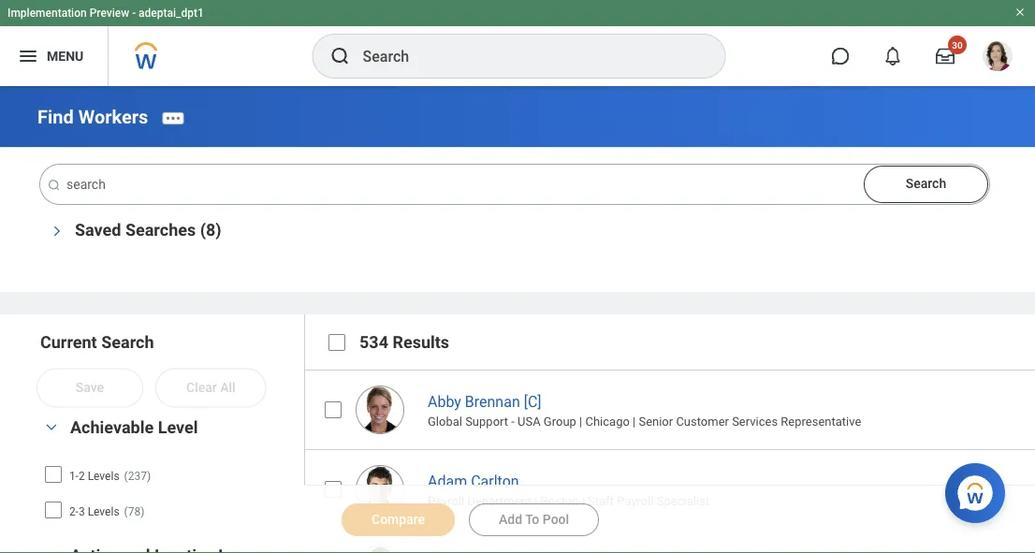 Task type: describe. For each thing, give the bounding box(es) containing it.
abby brennan [c] list item
[[304, 370, 1036, 450]]

adam carlton list item
[[304, 450, 1036, 529]]

30 button
[[925, 36, 967, 77]]

chevron down image for saved searches (8)
[[45, 220, 64, 243]]

saved searches (8) button
[[75, 221, 222, 240]]

inbox large image
[[936, 47, 955, 66]]

search button
[[864, 166, 989, 203]]

3
[[79, 505, 85, 518]]

534
[[360, 333, 389, 352]]

search image
[[47, 178, 61, 193]]

menu button
[[0, 26, 108, 86]]

current
[[40, 333, 97, 353]]

department
[[468, 495, 532, 509]]

group
[[544, 415, 577, 429]]

support
[[466, 415, 508, 429]]

achievable level tree
[[44, 459, 289, 527]]

levels for 2-3 levels
[[88, 505, 119, 518]]

adam carlton link
[[428, 469, 519, 491]]

usa
[[518, 415, 541, 429]]

filter search field
[[37, 332, 307, 553]]

534 results
[[360, 333, 450, 352]]

1-
[[69, 469, 79, 483]]

find
[[37, 106, 74, 128]]

results
[[393, 333, 450, 352]]

1-2 levels
[[69, 469, 119, 483]]

| right group
[[580, 415, 583, 429]]

customer
[[676, 415, 729, 429]]

search inside filter search box
[[101, 333, 154, 353]]

level
[[158, 417, 198, 437]]

close environment banner image
[[1015, 7, 1026, 18]]

| left 'staff'
[[582, 495, 585, 509]]

- for support
[[511, 415, 515, 429]]

payroll department   |   boston   |   staff payroll specialist
[[428, 495, 710, 509]]

(8)
[[200, 221, 222, 240]]

boston
[[541, 495, 579, 509]]

levels for 1-2 levels
[[88, 469, 119, 483]]

achievable level button
[[70, 417, 198, 437]]

global support - usa group   |   chicago   |   senior customer services representative
[[428, 415, 862, 429]]

achievable
[[70, 417, 154, 437]]

chicago
[[586, 415, 630, 429]]

adam carlton
[[428, 473, 519, 491]]

find workers element
[[37, 106, 148, 128]]

brennan
[[465, 393, 520, 411]]

achievable level group
[[37, 416, 295, 530]]

implementation
[[7, 7, 87, 20]]

chevron down image for achievable level
[[40, 421, 63, 434]]

(237)
[[124, 469, 151, 483]]



Task type: vqa. For each thing, say whether or not it's contained in the screenshot.
the left search
yes



Task type: locate. For each thing, give the bounding box(es) containing it.
levels right 3
[[88, 505, 119, 518]]

1 horizontal spatial -
[[511, 415, 515, 429]]

(78)
[[124, 505, 144, 518]]

levels right 2
[[88, 469, 119, 483]]

menu banner
[[0, 0, 1036, 86]]

1 vertical spatial search
[[101, 333, 154, 353]]

|
[[580, 415, 583, 429], [633, 415, 636, 429], [535, 495, 538, 509], [582, 495, 585, 509]]

representative
[[781, 415, 862, 429]]

-
[[132, 7, 136, 20], [511, 415, 515, 429]]

adeptai_dpt1
[[139, 7, 204, 20]]

2 levels from the top
[[88, 505, 119, 518]]

2 payroll from the left
[[617, 495, 654, 509]]

saved
[[75, 221, 121, 240]]

2-3 levels
[[69, 505, 119, 518]]

adam
[[428, 473, 467, 491]]

workers
[[78, 106, 148, 128]]

Search Workday  search field
[[363, 36, 687, 77]]

find workers main content
[[0, 86, 1036, 553]]

Search search field
[[37, 165, 990, 204]]

payroll right 'staff'
[[617, 495, 654, 509]]

| left senior
[[633, 415, 636, 429]]

0 horizontal spatial payroll
[[428, 495, 465, 509]]

0 horizontal spatial -
[[132, 7, 136, 20]]

search image
[[329, 45, 352, 67]]

0 horizontal spatial search
[[101, 333, 154, 353]]

achievable level
[[70, 417, 198, 437]]

find workers
[[37, 106, 148, 128]]

preview
[[90, 7, 129, 20]]

30
[[953, 39, 963, 51]]

0 vertical spatial levels
[[88, 469, 119, 483]]

- inside menu banner
[[132, 7, 136, 20]]

searches
[[125, 221, 196, 240]]

current search
[[40, 333, 154, 353]]

notifications large image
[[884, 47, 903, 66]]

specialist
[[657, 495, 710, 509]]

0 vertical spatial search
[[906, 176, 947, 191]]

1 vertical spatial levels
[[88, 505, 119, 518]]

Find Workers text field
[[40, 165, 990, 204]]

1 levels from the top
[[88, 469, 119, 483]]

2
[[79, 469, 85, 483]]

[c]
[[524, 393, 542, 411]]

- inside abby brennan [c] list item
[[511, 415, 515, 429]]

carlton
[[471, 473, 519, 491]]

list item
[[304, 529, 1036, 553]]

| left the boston at the right of the page
[[535, 495, 538, 509]]

global
[[428, 415, 463, 429]]

search
[[906, 176, 947, 191], [101, 333, 154, 353]]

1 horizontal spatial search
[[906, 176, 947, 191]]

- right preview
[[132, 7, 136, 20]]

staff
[[588, 495, 614, 509]]

chevron down image inside achievable level group
[[40, 421, 63, 434]]

search inside search button
[[906, 176, 947, 191]]

abby
[[428, 393, 462, 411]]

1 payroll from the left
[[428, 495, 465, 509]]

chevron down image
[[45, 220, 64, 243], [40, 421, 63, 434], [40, 549, 63, 553]]

- for preview
[[132, 7, 136, 20]]

1 horizontal spatial payroll
[[617, 495, 654, 509]]

services
[[732, 415, 778, 429]]

2-
[[69, 505, 79, 518]]

- left usa
[[511, 415, 515, 429]]

menu
[[47, 48, 84, 64]]

saved searches (8)
[[75, 221, 222, 240]]

abby brennan [c]
[[428, 393, 542, 411]]

profile logan mcneil image
[[983, 41, 1013, 75]]

0 vertical spatial -
[[132, 7, 136, 20]]

justify image
[[17, 45, 39, 67]]

levels
[[88, 469, 119, 483], [88, 505, 119, 518]]

payroll down adam
[[428, 495, 465, 509]]

payroll
[[428, 495, 465, 509], [617, 495, 654, 509]]

implementation preview -   adeptai_dpt1
[[7, 7, 204, 20]]

senior
[[639, 415, 673, 429]]

1 vertical spatial chevron down image
[[40, 421, 63, 434]]

2 vertical spatial chevron down image
[[40, 549, 63, 553]]

1 vertical spatial -
[[511, 415, 515, 429]]

0 vertical spatial chevron down image
[[45, 220, 64, 243]]

abby brennan [c] link
[[428, 390, 542, 411]]



